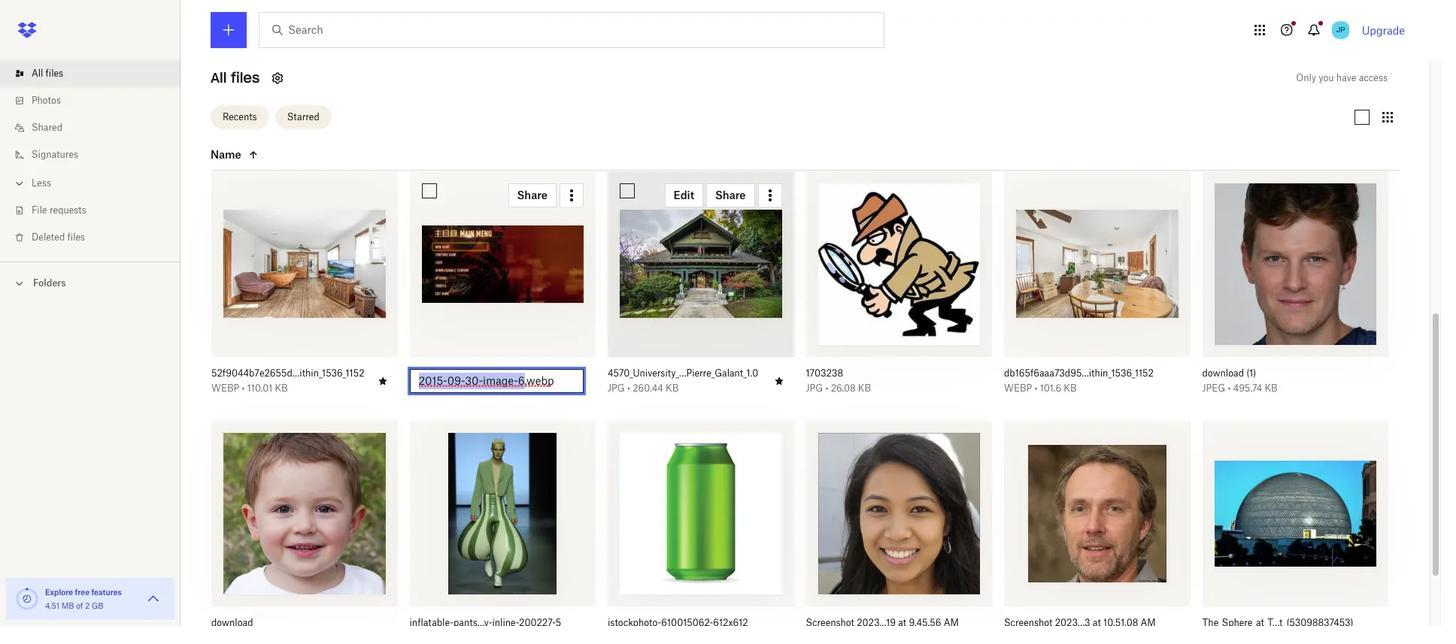 Task type: describe. For each thing, give the bounding box(es) containing it.
kb for jpg • 260.44 kb
[[666, 383, 679, 394]]

file, 2015-09-30-image-6.webp row
[[410, 171, 596, 406]]

all files link
[[12, 60, 181, 87]]

folders
[[33, 278, 66, 289]]

edit button
[[665, 183, 704, 207]]

file, 52f9044b7e2655d26eb85c0b2abdc392-uncropped_scaled_within_1536_1152.webp row
[[211, 171, 398, 406]]

of
[[76, 602, 83, 611]]

4.51
[[45, 602, 59, 611]]

dropbox image
[[12, 15, 42, 45]]

download (1) jpeg • 495.74 kb
[[1203, 368, 1278, 394]]

• for 110.01
[[242, 383, 245, 394]]

share button inside file, 2015-09-30-image-6.webp row
[[508, 183, 557, 207]]

2 share button from the left
[[707, 183, 755, 207]]

52f9044b7e2655d…ithin_1536_1152 button
[[211, 368, 365, 380]]

file, istockphoto-610015062-612x612.jpg row
[[608, 421, 794, 627]]

name
[[211, 149, 241, 161]]

file, screenshot 2023-10-19 at 9.45.56 am.png row
[[806, 421, 992, 627]]

1703238
[[806, 368, 843, 379]]

jpeg
[[1203, 383, 1226, 394]]

recents button
[[211, 106, 269, 130]]

26.08
[[831, 383, 856, 394]]

jpg for jpg • 26.08 kb
[[806, 383, 823, 394]]

less image
[[12, 176, 27, 191]]

folder settings image
[[269, 69, 287, 87]]

jp
[[1337, 25, 1346, 35]]

you
[[1319, 72, 1335, 84]]

file, 1703238.jpg row
[[806, 171, 992, 406]]

• for 26.08
[[826, 383, 829, 394]]

495.74
[[1234, 383, 1263, 394]]

webp for webp • 101.6 kb
[[1005, 383, 1033, 394]]

download (1) button
[[1203, 368, 1356, 380]]

52f9044b7e2655d…ithin_1536_1152
[[211, 368, 365, 379]]

2 horizontal spatial files
[[231, 69, 260, 87]]

1 horizontal spatial all
[[211, 69, 227, 87]]

quota usage element
[[15, 588, 39, 612]]

starred button
[[275, 106, 332, 130]]

file
[[32, 205, 47, 216]]

db165f6aaa73d95…ithin_1536_1152 button
[[1005, 368, 1158, 380]]

have
[[1337, 72, 1357, 84]]

file, 4570_university_ave____pierre_galant_1.0.jpg row
[[608, 171, 794, 406]]

access
[[1359, 72, 1388, 84]]

kb for webp • 101.6 kb
[[1064, 383, 1077, 394]]

file requests link
[[12, 197, 181, 224]]

only you have access
[[1297, 72, 1388, 84]]

recents
[[223, 112, 257, 123]]

db165f6aaa73d95…ithin_1536_1152
[[1005, 368, 1154, 379]]

file, db165f6aaa73d95c9004256537e7037b-uncropped_scaled_within_1536_1152.webp row
[[1005, 171, 1191, 406]]

files for deleted files link
[[67, 232, 85, 243]]

jpg for jpg • 260.44 kb
[[608, 383, 625, 394]]

deleted files
[[32, 232, 85, 243]]

shared
[[32, 122, 62, 133]]

upgrade
[[1362, 24, 1406, 36]]



Task type: locate. For each thing, give the bounding box(es) containing it.
mb
[[61, 602, 74, 611]]

db165f6aaa73d95…ithin_1536_1152 webp • 101.6 kb
[[1005, 368, 1154, 394]]

• inside 1703238 jpg • 26.08 kb
[[826, 383, 829, 394]]

files
[[46, 68, 63, 79], [231, 69, 260, 87], [67, 232, 85, 243]]

52f9044b7e2655d…ithin_1536_1152 webp • 110.01 kb
[[211, 368, 365, 394]]

2 webp from the left
[[1005, 383, 1033, 394]]

• left 101.6
[[1035, 383, 1038, 394]]

1 kb from the left
[[275, 383, 288, 394]]

requests
[[50, 205, 86, 216]]

files right deleted
[[67, 232, 85, 243]]

• for 260.44
[[628, 383, 630, 394]]

files for all files link
[[46, 68, 63, 79]]

1 share button from the left
[[508, 183, 557, 207]]

file, download.jpeg row
[[211, 421, 398, 627]]

1 share from the left
[[517, 189, 548, 201]]

kb inside the 52f9044b7e2655d…ithin_1536_1152 webp • 110.01 kb
[[275, 383, 288, 394]]

1 horizontal spatial all files
[[211, 69, 260, 87]]

files up photos
[[46, 68, 63, 79]]

webp left 101.6
[[1005, 383, 1033, 394]]

all files
[[32, 68, 63, 79], [211, 69, 260, 87]]

files inside list item
[[46, 68, 63, 79]]

explore free features 4.51 mb of 2 gb
[[45, 588, 122, 611]]

•
[[242, 383, 245, 394], [628, 383, 630, 394], [826, 383, 829, 394], [1035, 383, 1038, 394], [1228, 383, 1231, 394]]

share inside file, 2015-09-30-image-6.webp row
[[517, 189, 548, 201]]

share inside file, 4570_university_ave____pierre_galant_1.0.jpg row
[[716, 189, 746, 201]]

• right jpeg
[[1228, 383, 1231, 394]]

• for 101.6
[[1035, 383, 1038, 394]]

0 horizontal spatial all
[[32, 68, 43, 79]]

upgrade link
[[1362, 24, 1406, 36]]

jpg down '1703238' on the right bottom of the page
[[806, 383, 823, 394]]

101.6
[[1040, 383, 1062, 394]]

kb for jpg • 26.08 kb
[[858, 383, 871, 394]]

kb down 4570_university_…pierre_galant_1.0
[[666, 383, 679, 394]]

2
[[85, 602, 90, 611]]

only
[[1297, 72, 1317, 84]]

2 • from the left
[[628, 383, 630, 394]]

all up recents
[[211, 69, 227, 87]]

1 horizontal spatial files
[[67, 232, 85, 243]]

name button
[[211, 146, 337, 164]]

4 kb from the left
[[1064, 383, 1077, 394]]

1 • from the left
[[242, 383, 245, 394]]

file, screenshot 2023-11-13 at 10.51.08 am.png row
[[1005, 421, 1191, 627]]

webp
[[211, 383, 240, 394], [1005, 383, 1033, 394]]

list
[[0, 51, 181, 262]]

shared link
[[12, 114, 181, 141]]

(1)
[[1247, 368, 1257, 379]]

0 horizontal spatial webp
[[211, 383, 240, 394]]

0 horizontal spatial share button
[[508, 183, 557, 207]]

edit
[[674, 189, 695, 201]]

1 webp from the left
[[211, 383, 240, 394]]

all files up photos
[[32, 68, 63, 79]]

file, download (1).jpeg row
[[1203, 171, 1389, 406]]

kb inside 1703238 jpg • 26.08 kb
[[858, 383, 871, 394]]

all files up recents
[[211, 69, 260, 87]]

• inside download (1) jpeg • 495.74 kb
[[1228, 383, 1231, 394]]

files left folder settings icon
[[231, 69, 260, 87]]

kb
[[275, 383, 288, 394], [666, 383, 679, 394], [858, 383, 871, 394], [1064, 383, 1077, 394], [1265, 383, 1278, 394]]

1 jpg from the left
[[608, 383, 625, 394]]

3 kb from the left
[[858, 383, 871, 394]]

all up photos
[[32, 68, 43, 79]]

0 horizontal spatial jpg
[[608, 383, 625, 394]]

deleted files link
[[12, 224, 181, 251]]

2 share from the left
[[716, 189, 746, 201]]

kb inside db165f6aaa73d95…ithin_1536_1152 webp • 101.6 kb
[[1064, 383, 1077, 394]]

kb inside 4570_university_…pierre_galant_1.0 jpg • 260.44 kb
[[666, 383, 679, 394]]

jp button
[[1329, 18, 1353, 42]]

jpg left 260.44
[[608, 383, 625, 394]]

signatures
[[32, 149, 78, 160]]

1 horizontal spatial webp
[[1005, 383, 1033, 394]]

0 horizontal spatial files
[[46, 68, 63, 79]]

free
[[75, 588, 90, 597]]

features
[[91, 588, 122, 597]]

gb
[[92, 602, 103, 611]]

1703238 jpg • 26.08 kb
[[806, 368, 871, 394]]

file requests
[[32, 205, 86, 216]]

• down '1703238' on the right bottom of the page
[[826, 383, 829, 394]]

4570_university_…pierre_galant_1.0 button
[[608, 368, 761, 380]]

0 horizontal spatial all files
[[32, 68, 63, 79]]

• left 110.01
[[242, 383, 245, 394]]

all files inside list item
[[32, 68, 63, 79]]

4570_university_…pierre_galant_1.0 jpg • 260.44 kb
[[608, 368, 759, 394]]

jpg inside 4570_university_…pierre_galant_1.0 jpg • 260.44 kb
[[608, 383, 625, 394]]

• inside the 52f9044b7e2655d…ithin_1536_1152 webp • 110.01 kb
[[242, 383, 245, 394]]

kb down download (1) button
[[1265, 383, 1278, 394]]

5 • from the left
[[1228, 383, 1231, 394]]

1703238 button
[[806, 368, 959, 380]]

webp left 110.01
[[211, 383, 240, 394]]

share for share button in the file, 2015-09-30-image-6.webp row
[[517, 189, 548, 201]]

share
[[517, 189, 548, 201], [716, 189, 746, 201]]

1 horizontal spatial jpg
[[806, 383, 823, 394]]

all files list item
[[0, 60, 181, 87]]

kb down 52f9044b7e2655d…ithin_1536_1152 button
[[275, 383, 288, 394]]

folders button
[[0, 272, 181, 294]]

jpg inside 1703238 jpg • 26.08 kb
[[806, 383, 823, 394]]

4 • from the left
[[1035, 383, 1038, 394]]

list containing all files
[[0, 51, 181, 262]]

• inside db165f6aaa73d95…ithin_1536_1152 webp • 101.6 kb
[[1035, 383, 1038, 394]]

Search in folder "Dropbox" text field
[[288, 22, 853, 38]]

• inside 4570_university_…pierre_galant_1.0 jpg • 260.44 kb
[[628, 383, 630, 394]]

starred
[[287, 112, 320, 123]]

• left 260.44
[[628, 383, 630, 394]]

4570_university_…pierre_galant_1.0
[[608, 368, 759, 379]]

3 • from the left
[[826, 383, 829, 394]]

photos link
[[12, 87, 181, 114]]

webp for webp • 110.01 kb
[[211, 383, 240, 394]]

all inside list item
[[32, 68, 43, 79]]

webp inside db165f6aaa73d95…ithin_1536_1152 webp • 101.6 kb
[[1005, 383, 1033, 394]]

kb right 26.08
[[858, 383, 871, 394]]

deleted
[[32, 232, 65, 243]]

kb for webp • 110.01 kb
[[275, 383, 288, 394]]

1 horizontal spatial share
[[716, 189, 746, 201]]

jpg
[[608, 383, 625, 394], [806, 383, 823, 394]]

5 kb from the left
[[1265, 383, 1278, 394]]

2 kb from the left
[[666, 383, 679, 394]]

share for 1st share button from right
[[716, 189, 746, 201]]

2015-09-30-image-6.webp text field
[[419, 373, 575, 390]]

download
[[1203, 368, 1245, 379]]

photos
[[32, 95, 61, 106]]

all
[[32, 68, 43, 79], [211, 69, 227, 87]]

1 horizontal spatial share button
[[707, 183, 755, 207]]

signatures link
[[12, 141, 181, 169]]

file, inflatable-pants-today-inline-200227-5.webp row
[[410, 421, 596, 627]]

explore
[[45, 588, 73, 597]]

webp inside the 52f9044b7e2655d…ithin_1536_1152 webp • 110.01 kb
[[211, 383, 240, 394]]

file, the_sphere_at_the_venetian_resort_(53098837453).jpg row
[[1203, 421, 1389, 627]]

less
[[32, 178, 51, 189]]

share button
[[508, 183, 557, 207], [707, 183, 755, 207]]

110.01
[[247, 383, 273, 394]]

2 jpg from the left
[[806, 383, 823, 394]]

kb down db165f6aaa73d95…ithin_1536_1152 on the right bottom
[[1064, 383, 1077, 394]]

260.44
[[633, 383, 664, 394]]

0 horizontal spatial share
[[517, 189, 548, 201]]

kb inside download (1) jpeg • 495.74 kb
[[1265, 383, 1278, 394]]



Task type: vqa. For each thing, say whether or not it's contained in the screenshot.


